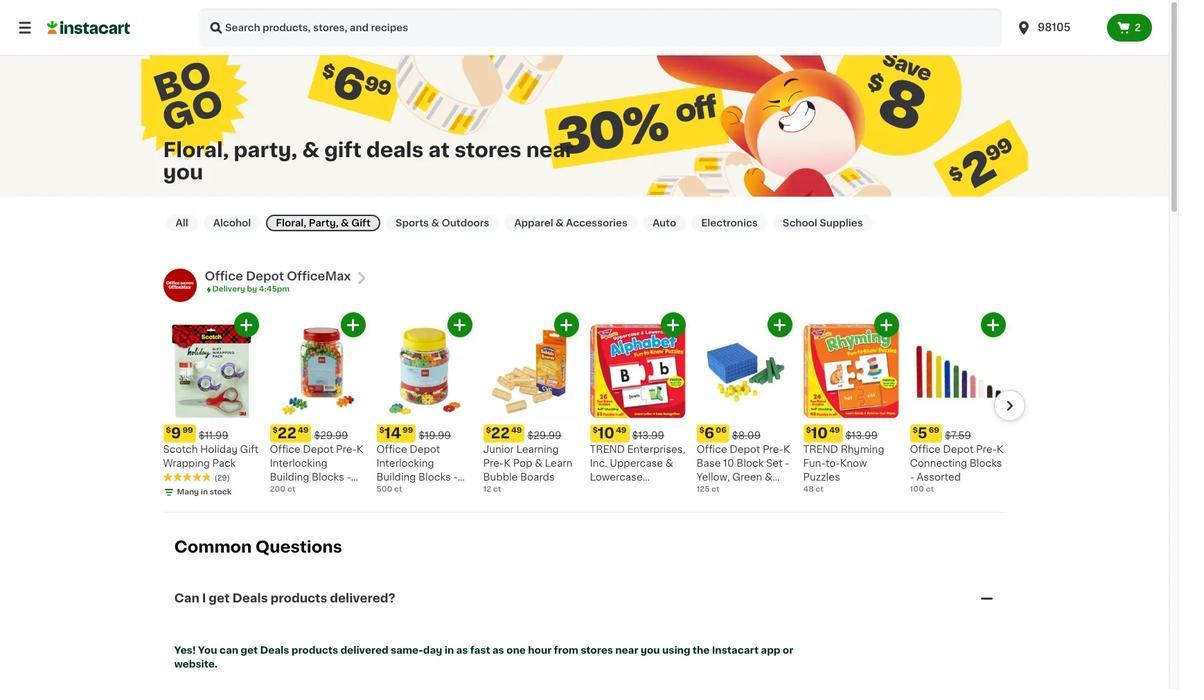 Task type: vqa. For each thing, say whether or not it's contained in the screenshot.
the $5.69 Original price: $7.59 element
yes



Task type: locate. For each thing, give the bounding box(es) containing it.
1 horizontal spatial interlocking
[[377, 459, 434, 469]]

2 ct from the left
[[394, 486, 402, 494]]

1 horizontal spatial $ 10 49
[[806, 426, 840, 441]]

day
[[423, 646, 442, 655]]

boards
[[520, 473, 555, 482]]

0 horizontal spatial 22
[[278, 426, 296, 441]]

interlocking up 200 ct
[[270, 459, 327, 469]]

4 ct from the left
[[712, 486, 720, 494]]

1 $13.99 from the left
[[632, 431, 664, 441]]

delivered
[[340, 646, 389, 655]]

get right i
[[209, 593, 230, 604]]

get right can
[[241, 646, 258, 655]]

None search field
[[200, 8, 1002, 47]]

1 add image from the left
[[344, 317, 362, 334]]

interlocking up 500 ct
[[377, 459, 434, 469]]

$8.09
[[732, 431, 761, 441]]

0 vertical spatial you
[[163, 162, 203, 182]]

fun- inside trend rhyming fun-to-know puzzles 48 ct
[[803, 459, 826, 469]]

49 up office depot pre-k interlocking building blocks - assorted
[[298, 427, 309, 435]]

products inside yes! you can get deals products delivered same-day in as fast as one hour from stores near you using the instacart app or website.
[[291, 646, 338, 655]]

assorted left colors
[[377, 487, 421, 496]]

office up 200 ct
[[270, 445, 300, 455]]

0 horizontal spatial 10
[[598, 426, 615, 441]]

2 $13.99 from the left
[[846, 431, 878, 441]]

0 horizontal spatial you
[[163, 162, 203, 182]]

1 horizontal spatial $29.99
[[527, 431, 562, 441]]

0 horizontal spatial $ 22 49
[[273, 426, 309, 441]]

2 22 from the left
[[491, 426, 510, 441]]

1 vertical spatial know
[[590, 500, 617, 510]]

22 for junior learning pre-k pop & learn bubble boards
[[491, 426, 510, 441]]

$ up scotch
[[166, 427, 171, 435]]

1 22 from the left
[[278, 426, 296, 441]]

2 building from the left
[[377, 473, 416, 482]]

blocks inside office depot pre-k interlocking building blocks - assorted
[[312, 473, 344, 482]]

1 interlocking from the left
[[270, 459, 327, 469]]

2 add image from the left
[[451, 317, 468, 334]]

& inside 'link'
[[556, 218, 564, 228]]

trend up 48
[[803, 445, 838, 455]]

2 horizontal spatial assorted
[[917, 473, 961, 482]]

wrapping
[[163, 459, 210, 469]]

fun-
[[803, 459, 826, 469], [636, 487, 659, 496]]

5 $ from the left
[[593, 427, 598, 435]]

2 trend from the left
[[803, 445, 838, 455]]

$10.49 original price: $13.99 element for trend rhyming fun-to-know puzzles
[[803, 425, 899, 443]]

know up ages at the right of page
[[590, 500, 617, 510]]

1 vertical spatial gift
[[240, 445, 259, 455]]

$10.49 original price: $13.99 element
[[590, 425, 686, 443], [803, 425, 899, 443]]

lowercase
[[590, 473, 643, 482]]

deals
[[366, 140, 424, 160]]

officemax
[[287, 271, 351, 282]]

learning
[[516, 445, 559, 455]]

10 inside $ 6 06 $8.09 office depot pre-k base 10 block set - yellow, green & blue
[[723, 459, 734, 469]]

product group containing 14
[[377, 313, 472, 496]]

$
[[166, 427, 171, 435], [273, 427, 278, 435], [379, 427, 384, 435], [486, 427, 491, 435], [593, 427, 598, 435], [699, 427, 704, 435], [806, 427, 811, 435], [913, 427, 918, 435]]

$22.49 original price: $29.99 element up "learning"
[[483, 425, 579, 443]]

$13.99 up rhyming
[[846, 431, 878, 441]]

99 right 14
[[403, 427, 413, 435]]

$ 10 49 for trend enterprises, inc. uppercase & lowercase alphabet fun-to- know puzzles for ages 3 & up
[[593, 426, 627, 441]]

3 $ from the left
[[379, 427, 384, 435]]

200
[[270, 486, 285, 494]]

1 $29.99 from the left
[[314, 431, 348, 441]]

fun- inside trend enterprises, inc. uppercase & lowercase alphabet fun-to- know puzzles for ages 3 & up
[[636, 487, 659, 496]]

deals right i
[[232, 593, 268, 604]]

0 vertical spatial puzzles
[[803, 473, 840, 482]]

0 vertical spatial in
[[201, 489, 208, 496]]

0 horizontal spatial $29.99
[[314, 431, 348, 441]]

2 horizontal spatial 10
[[811, 426, 828, 441]]

supplies
[[820, 218, 863, 228]]

blue
[[697, 487, 718, 496]]

1 49 from the left
[[298, 427, 309, 435]]

add image
[[344, 317, 362, 334], [451, 317, 468, 334], [558, 317, 575, 334], [664, 317, 682, 334]]

instacart logo image
[[47, 19, 130, 36]]

0 horizontal spatial get
[[209, 593, 230, 604]]

1 horizontal spatial assorted
[[377, 487, 421, 496]]

7 $ from the left
[[806, 427, 811, 435]]

ct right 12
[[493, 486, 501, 494]]

alcohol
[[213, 218, 251, 228]]

0 horizontal spatial $ 10 49
[[593, 426, 627, 441]]

office down 14
[[377, 445, 407, 455]]

$ up office depot pre-k interlocking building blocks - assorted
[[273, 427, 278, 435]]

49
[[298, 427, 309, 435], [511, 427, 522, 435], [616, 427, 627, 435], [829, 427, 840, 435]]

10 up inc.
[[598, 426, 615, 441]]

1 99 from the left
[[183, 427, 193, 435]]

1 vertical spatial near
[[615, 646, 638, 655]]

1 horizontal spatial $22.49 original price: $29.99 element
[[483, 425, 579, 443]]

trend inside trend enterprises, inc. uppercase & lowercase alphabet fun-to- know puzzles for ages 3 & up
[[590, 445, 625, 455]]

0 horizontal spatial as
[[456, 646, 468, 655]]

$29.99 up office depot pre-k interlocking building blocks - assorted
[[314, 431, 348, 441]]

stores
[[454, 140, 521, 160], [581, 646, 613, 655]]

k for office depot pre-k connecting blocks - assorted 100 ct
[[997, 445, 1004, 455]]

3 49 from the left
[[616, 427, 627, 435]]

10 right base at the bottom right
[[723, 459, 734, 469]]

deals
[[232, 593, 268, 604], [260, 646, 289, 655]]

0 horizontal spatial building
[[270, 473, 309, 482]]

puzzles
[[803, 473, 840, 482], [619, 500, 656, 510]]

add image
[[238, 317, 255, 334], [771, 317, 788, 334], [878, 317, 895, 334], [984, 317, 1002, 334]]

0 vertical spatial products
[[271, 593, 327, 604]]

$ left 69
[[913, 427, 918, 435]]

$ 22 49 for junior learning pre-k pop & learn bubble boards
[[486, 426, 522, 441]]

3 add image from the left
[[878, 317, 895, 334]]

gift right holiday
[[240, 445, 259, 455]]

get
[[209, 593, 230, 604], [241, 646, 258, 655]]

0 horizontal spatial know
[[590, 500, 617, 510]]

ct right 48
[[816, 486, 824, 494]]

puzzles inside trend enterprises, inc. uppercase & lowercase alphabet fun-to- know puzzles for ages 3 & up
[[619, 500, 656, 510]]

depot
[[246, 271, 284, 282], [303, 445, 334, 455], [410, 445, 440, 455], [730, 445, 760, 455], [943, 445, 974, 455]]

holiday
[[200, 445, 238, 455]]

$22.49 original price: $29.99 element
[[270, 425, 365, 443], [483, 425, 579, 443]]

& down set on the bottom of the page
[[765, 473, 773, 482]]

4 $ from the left
[[486, 427, 491, 435]]

0 horizontal spatial trend
[[590, 445, 625, 455]]

product group containing 5
[[910, 313, 1006, 496]]

49 for trend enterprises, inc. uppercase & lowercase alphabet fun-to- know puzzles for ages 3 & up
[[616, 427, 627, 435]]

99 right 9
[[183, 427, 193, 435]]

10 for trend enterprises, inc. uppercase & lowercase alphabet fun-to- know puzzles for ages 3 & up
[[598, 426, 615, 441]]

party,
[[234, 140, 298, 160]]

- inside office depot interlocking building blocks - assorted colors
[[453, 473, 458, 482]]

8 $ from the left
[[913, 427, 918, 435]]

pre-
[[336, 445, 357, 455], [763, 445, 783, 455], [976, 445, 997, 455], [483, 459, 504, 469]]

1 $ 22 49 from the left
[[273, 426, 309, 441]]

49 up trend rhyming fun-to-know puzzles 48 ct
[[829, 427, 840, 435]]

$ inside $ 9 99
[[166, 427, 171, 435]]

1 horizontal spatial 10
[[723, 459, 734, 469]]

app
[[761, 646, 780, 655]]

ct right 500
[[394, 486, 402, 494]]

& down "learning"
[[535, 459, 543, 469]]

49 up uppercase at the bottom of the page
[[616, 427, 627, 435]]

floral, inside floral, party, & gift deals at stores near you
[[163, 140, 229, 160]]

1 98105 button from the left
[[1007, 8, 1107, 47]]

building inside office depot pre-k interlocking building blocks - assorted
[[270, 473, 309, 482]]

in left 'stock' at the bottom of page
[[201, 489, 208, 496]]

14
[[384, 426, 401, 441]]

$13.99 for trend rhyming fun-to-know puzzles
[[846, 431, 878, 441]]

1 horizontal spatial floral,
[[276, 218, 306, 228]]

99 inside $ 9 99
[[183, 427, 193, 435]]

trend inside trend rhyming fun-to-know puzzles 48 ct
[[803, 445, 838, 455]]

0 horizontal spatial to-
[[659, 487, 673, 496]]

0 vertical spatial know
[[840, 459, 867, 469]]

0 horizontal spatial in
[[201, 489, 208, 496]]

1 horizontal spatial trend
[[803, 445, 838, 455]]

1 horizontal spatial 99
[[403, 427, 413, 435]]

4 add image from the left
[[664, 317, 682, 334]]

same-
[[391, 646, 423, 655]]

1 horizontal spatial $10.49 original price: $13.99 element
[[803, 425, 899, 443]]

products down questions
[[271, 593, 327, 604]]

99
[[183, 427, 193, 435], [403, 427, 413, 435]]

$ for trend enterprises, inc. uppercase & lowercase alphabet fun-to- know puzzles for ages 3 & up
[[593, 427, 598, 435]]

0 horizontal spatial interlocking
[[270, 459, 327, 469]]

sports
[[395, 218, 429, 228]]

0 vertical spatial gift
[[351, 218, 371, 228]]

0 horizontal spatial fun-
[[636, 487, 659, 496]]

0 horizontal spatial 99
[[183, 427, 193, 435]]

k inside office depot pre-k interlocking building blocks - assorted
[[357, 445, 363, 455]]

1 horizontal spatial as
[[492, 646, 504, 655]]

49 up the junior
[[511, 427, 522, 435]]

0 horizontal spatial puzzles
[[619, 500, 656, 510]]

depot inside office depot interlocking building blocks - assorted colors
[[410, 445, 440, 455]]

school supplies
[[783, 218, 863, 228]]

$ 10 49
[[593, 426, 627, 441], [806, 426, 840, 441]]

0 horizontal spatial near
[[526, 140, 574, 160]]

you left using
[[641, 646, 660, 655]]

building up 200 ct
[[270, 473, 309, 482]]

puzzles up up
[[619, 500, 656, 510]]

3
[[617, 514, 623, 524]]

1 vertical spatial fun-
[[636, 487, 659, 496]]

pre- inside office depot pre-k connecting blocks - assorted 100 ct
[[976, 445, 997, 455]]

2 49 from the left
[[511, 427, 522, 435]]

$ 10 49 up inc.
[[593, 426, 627, 441]]

7 product group from the left
[[803, 313, 899, 496]]

i
[[202, 593, 206, 604]]

0 vertical spatial to-
[[826, 459, 840, 469]]

alphabet
[[590, 487, 634, 496]]

1 $10.49 original price: $13.99 element from the left
[[590, 425, 686, 443]]

0 horizontal spatial blocks
[[312, 473, 344, 482]]

stores right at
[[454, 140, 521, 160]]

$ 10 49 up trend rhyming fun-to-know puzzles 48 ct
[[806, 426, 840, 441]]

deals right can
[[260, 646, 289, 655]]

0 horizontal spatial assorted
[[270, 487, 314, 496]]

office for office depot interlocking building blocks - assorted colors
[[377, 445, 407, 455]]

add image for trend enterprises, inc. uppercase & lowercase alphabet fun-to- know puzzles for ages 3 & up
[[664, 317, 682, 334]]

can
[[174, 593, 199, 604]]

1 horizontal spatial get
[[241, 646, 258, 655]]

1 vertical spatial in
[[445, 646, 454, 655]]

1 building from the left
[[270, 473, 309, 482]]

1 trend from the left
[[590, 445, 625, 455]]

ct right 200
[[287, 486, 295, 494]]

& right 3 on the right bottom
[[626, 514, 634, 524]]

1 horizontal spatial near
[[615, 646, 638, 655]]

1 $ from the left
[[166, 427, 171, 435]]

0 vertical spatial stores
[[454, 140, 521, 160]]

fun- up 48
[[803, 459, 826, 469]]

3 add image from the left
[[558, 317, 575, 334]]

know down rhyming
[[840, 459, 867, 469]]

0 horizontal spatial $22.49 original price: $29.99 element
[[270, 425, 365, 443]]

k inside junior learning pre-k pop & learn bubble boards 12 ct
[[504, 459, 511, 469]]

item carousel region
[[144, 313, 1025, 524]]

office inside office depot interlocking building blocks - assorted colors
[[377, 445, 407, 455]]

2 horizontal spatial blocks
[[970, 459, 1002, 469]]

set
[[766, 459, 783, 469]]

10 up trend rhyming fun-to-know puzzles 48 ct
[[811, 426, 828, 441]]

floral, inside 'floral, party, & gift' link
[[276, 218, 306, 228]]

1 vertical spatial you
[[641, 646, 660, 655]]

$10.49 original price: $13.99 element up enterprises,
[[590, 425, 686, 443]]

add image for office depot pre-k interlocking building blocks - assorted
[[344, 317, 362, 334]]

at
[[428, 140, 450, 160]]

1 product group from the left
[[163, 313, 259, 498]]

125 ct
[[697, 486, 720, 494]]

& left the gift
[[302, 140, 319, 160]]

9
[[171, 426, 181, 441]]

fun- up up
[[636, 487, 659, 496]]

$ for office depot pre-k connecting blocks - assorted
[[913, 427, 918, 435]]

4 add image from the left
[[984, 317, 1002, 334]]

6 ct from the left
[[926, 486, 934, 494]]

products left "delivered"
[[291, 646, 338, 655]]

depot inside office depot pre-k interlocking building blocks - assorted
[[303, 445, 334, 455]]

can i get deals products delivered? button
[[174, 574, 994, 624]]

2 $ 10 49 from the left
[[806, 426, 840, 441]]

1 horizontal spatial stores
[[581, 646, 613, 655]]

questions
[[255, 540, 342, 555]]

22 up the junior
[[491, 426, 510, 441]]

-
[[785, 459, 789, 469], [347, 473, 351, 482], [453, 473, 458, 482], [910, 473, 914, 482]]

125
[[697, 486, 710, 494]]

1 horizontal spatial you
[[641, 646, 660, 655]]

1 $22.49 original price: $29.99 element from the left
[[270, 425, 365, 443]]

k inside office depot pre-k connecting blocks - assorted 100 ct
[[997, 445, 1004, 455]]

0 horizontal spatial gift
[[240, 445, 259, 455]]

1 vertical spatial floral,
[[276, 218, 306, 228]]

building up 500 ct
[[377, 473, 416, 482]]

near inside yes! you can get deals products delivered same-day in as fast as one hour from stores near you using the instacart app or website.
[[615, 646, 638, 655]]

1 horizontal spatial puzzles
[[803, 473, 840, 482]]

$22.49 original price: $29.99 element for office depot pre-k interlocking building blocks - assorted
[[270, 425, 365, 443]]

1 horizontal spatial building
[[377, 473, 416, 482]]

$ 22 49
[[273, 426, 309, 441], [486, 426, 522, 441]]

1 vertical spatial stores
[[581, 646, 613, 655]]

1 as from the left
[[456, 646, 468, 655]]

$ inside $ 14 99
[[379, 427, 384, 435]]

ct right 100
[[926, 486, 934, 494]]

k
[[357, 445, 363, 455], [783, 445, 790, 455], [997, 445, 1004, 455], [504, 459, 511, 469]]

add image for 9
[[238, 317, 255, 334]]

1 horizontal spatial in
[[445, 646, 454, 655]]

4 49 from the left
[[829, 427, 840, 435]]

1 horizontal spatial know
[[840, 459, 867, 469]]

8 product group from the left
[[910, 313, 1006, 496]]

1 horizontal spatial blocks
[[418, 473, 451, 482]]

06
[[716, 427, 727, 435]]

school
[[783, 218, 817, 228]]

puzzles up 48
[[803, 473, 840, 482]]

1 horizontal spatial to-
[[826, 459, 840, 469]]

$13.99 up enterprises,
[[632, 431, 664, 441]]

1 horizontal spatial fun-
[[803, 459, 826, 469]]

1 vertical spatial products
[[291, 646, 338, 655]]

office for office depot pre-k interlocking building blocks - assorted
[[270, 445, 300, 455]]

$29.99 up "learning"
[[527, 431, 562, 441]]

ct down "yellow,"
[[712, 486, 720, 494]]

2 $22.49 original price: $29.99 element from the left
[[483, 425, 579, 443]]

interlocking
[[270, 459, 327, 469], [377, 459, 434, 469]]

0 horizontal spatial floral,
[[163, 140, 229, 160]]

500 ct
[[377, 486, 402, 494]]

10 for trend rhyming fun-to-know puzzles
[[811, 426, 828, 441]]

3 ct from the left
[[493, 486, 501, 494]]

you inside yes! you can get deals products delivered same-day in as fast as one hour from stores near you using the instacart app or website.
[[641, 646, 660, 655]]

1 vertical spatial get
[[241, 646, 258, 655]]

2 $29.99 from the left
[[527, 431, 562, 441]]

you
[[198, 646, 217, 655]]

6 product group from the left
[[697, 313, 792, 496]]

gift right party,
[[351, 218, 371, 228]]

add image for 5
[[984, 317, 1002, 334]]

hour
[[528, 646, 552, 655]]

$9.99 original price: $11.99 element
[[163, 425, 259, 443]]

stores right from
[[581, 646, 613, 655]]

0 vertical spatial deals
[[232, 593, 268, 604]]

to-
[[826, 459, 840, 469], [659, 487, 673, 496]]

trend up inc.
[[590, 445, 625, 455]]

0 horizontal spatial $13.99
[[632, 431, 664, 441]]

auto
[[653, 218, 676, 228]]

0 vertical spatial floral,
[[163, 140, 229, 160]]

2 add image from the left
[[771, 317, 788, 334]]

1 vertical spatial to-
[[659, 487, 673, 496]]

blocks inside office depot pre-k connecting blocks - assorted 100 ct
[[970, 459, 1002, 469]]

1 $ 10 49 from the left
[[593, 426, 627, 441]]

get inside dropdown button
[[209, 593, 230, 604]]

office for office depot officemax
[[205, 271, 243, 282]]

2 $10.49 original price: $13.99 element from the left
[[803, 425, 899, 443]]

& right apparel
[[556, 218, 564, 228]]

5 ct from the left
[[816, 486, 824, 494]]

★★★★★
[[163, 473, 212, 482], [163, 473, 212, 482]]

office up delivery
[[205, 271, 243, 282]]

$ for scotch holiday gift wrapping pack
[[166, 427, 171, 435]]

uppercase
[[610, 459, 663, 469]]

floral, party, & gift deals at stores near you main content
[[0, 0, 1169, 689]]

trend
[[590, 445, 625, 455], [803, 445, 838, 455]]

office inside office depot pre-k connecting blocks - assorted 100 ct
[[910, 445, 941, 455]]

office up base at the bottom right
[[697, 445, 727, 455]]

one
[[506, 646, 526, 655]]

know
[[840, 459, 867, 469], [590, 500, 617, 510]]

0 vertical spatial fun-
[[803, 459, 826, 469]]

2 interlocking from the left
[[377, 459, 434, 469]]

1 vertical spatial puzzles
[[619, 500, 656, 510]]

can
[[219, 646, 238, 655]]

from
[[554, 646, 578, 655]]

pre- inside junior learning pre-k pop & learn bubble boards 12 ct
[[483, 459, 504, 469]]

you up all
[[163, 162, 203, 182]]

$ 22 49 up office depot pre-k interlocking building blocks - assorted
[[273, 426, 309, 441]]

to- up for
[[659, 487, 673, 496]]

you
[[163, 162, 203, 182], [641, 646, 660, 655]]

1 vertical spatial deals
[[260, 646, 289, 655]]

&
[[302, 140, 319, 160], [341, 218, 349, 228], [431, 218, 439, 228], [556, 218, 564, 228], [535, 459, 543, 469], [666, 459, 673, 469], [765, 473, 773, 482], [626, 514, 634, 524]]

$ inside $ 5 69
[[913, 427, 918, 435]]

gift inside scotch holiday gift wrapping pack
[[240, 445, 259, 455]]

3 product group from the left
[[377, 313, 472, 496]]

depot inside office depot pre-k connecting blocks - assorted 100 ct
[[943, 445, 974, 455]]

office
[[205, 271, 243, 282], [270, 445, 300, 455], [377, 445, 407, 455], [697, 445, 727, 455], [910, 445, 941, 455]]

product group
[[163, 313, 259, 498], [270, 313, 365, 496], [377, 313, 472, 496], [483, 313, 579, 496], [590, 313, 686, 524], [697, 313, 792, 496], [803, 313, 899, 496], [910, 313, 1006, 496]]

1 horizontal spatial $13.99
[[846, 431, 878, 441]]

or
[[783, 646, 793, 655]]

0 horizontal spatial stores
[[454, 140, 521, 160]]

$29.99
[[314, 431, 348, 441], [527, 431, 562, 441]]

$ up office depot interlocking building blocks - assorted colors
[[379, 427, 384, 435]]

100
[[910, 486, 924, 494]]

1 add image from the left
[[238, 317, 255, 334]]

as left fast on the bottom left
[[456, 646, 468, 655]]

6 $ from the left
[[699, 427, 704, 435]]

as left one
[[492, 646, 504, 655]]

2 $ 22 49 from the left
[[486, 426, 522, 441]]

0 horizontal spatial $10.49 original price: $13.99 element
[[590, 425, 686, 443]]

1 horizontal spatial $ 22 49
[[486, 426, 522, 441]]

to- right set on the bottom of the page
[[826, 459, 840, 469]]

2 99 from the left
[[403, 427, 413, 435]]

pre- inside office depot pre-k interlocking building blocks - assorted
[[336, 445, 357, 455]]

1 horizontal spatial gift
[[351, 218, 371, 228]]

junior
[[483, 445, 514, 455]]

0 vertical spatial get
[[209, 593, 230, 604]]

$ left 06
[[699, 427, 704, 435]]

instacart
[[712, 646, 759, 655]]

- inside office depot pre-k connecting blocks - assorted 100 ct
[[910, 473, 914, 482]]

$ 22 49 up the junior
[[486, 426, 522, 441]]

$ up trend rhyming fun-to-know puzzles 48 ct
[[806, 427, 811, 435]]

in right day on the left bottom of the page
[[445, 646, 454, 655]]

ct
[[287, 486, 295, 494], [394, 486, 402, 494], [493, 486, 501, 494], [712, 486, 720, 494], [816, 486, 824, 494], [926, 486, 934, 494]]

scotch
[[163, 445, 198, 455]]

base
[[697, 459, 721, 469]]

assorted up questions
[[270, 487, 314, 496]]

assorted down connecting
[[917, 473, 961, 482]]

0 vertical spatial near
[[526, 140, 574, 160]]

$10.49 original price: $13.99 element up rhyming
[[803, 425, 899, 443]]

$ up inc.
[[593, 427, 598, 435]]

2 $ from the left
[[273, 427, 278, 435]]

1 ct from the left
[[287, 486, 295, 494]]

22 up office depot pre-k interlocking building blocks - assorted
[[278, 426, 296, 441]]

$ up the junior
[[486, 427, 491, 435]]

office inside office depot pre-k interlocking building blocks - assorted
[[270, 445, 300, 455]]

$ for trend rhyming fun-to-know puzzles
[[806, 427, 811, 435]]

99 inside $ 14 99
[[403, 427, 413, 435]]

$22.49 original price: $29.99 element up office depot pre-k interlocking building blocks - assorted
[[270, 425, 365, 443]]

k for office depot pre-k interlocking building blocks - assorted
[[357, 445, 363, 455]]

1 horizontal spatial 22
[[491, 426, 510, 441]]

22
[[278, 426, 296, 441], [491, 426, 510, 441]]

office down $ 5 69
[[910, 445, 941, 455]]



Task type: describe. For each thing, give the bounding box(es) containing it.
floral, party, & gift link
[[266, 215, 380, 231]]

products inside can i get deals products delivered? dropdown button
[[271, 593, 327, 604]]

& inside $ 6 06 $8.09 office depot pre-k base 10 block set - yellow, green & blue
[[765, 473, 773, 482]]

assorted inside office depot interlocking building blocks - assorted colors
[[377, 487, 421, 496]]

interlocking inside office depot pre-k interlocking building blocks - assorted
[[270, 459, 327, 469]]

office depot pre-k connecting blocks - assorted 100 ct
[[910, 445, 1004, 494]]

block
[[737, 459, 764, 469]]

know inside trend rhyming fun-to-know puzzles 48 ct
[[840, 459, 867, 469]]

floral, party, & gift deals at stores near you
[[163, 140, 574, 182]]

delivered?
[[330, 593, 396, 604]]

$ inside $ 6 06 $8.09 office depot pre-k base 10 block set - yellow, green & blue
[[699, 427, 704, 435]]

pre- for office depot pre-k connecting blocks - assorted 100 ct
[[976, 445, 997, 455]]

& inside junior learning pre-k pop & learn bubble boards 12 ct
[[535, 459, 543, 469]]

sports & outdoors
[[395, 218, 489, 228]]

(29)
[[214, 475, 230, 482]]

floral, for floral, party, & gift deals at stores near you
[[163, 140, 229, 160]]

k for junior learning pre-k pop & learn bubble boards 12 ct
[[504, 459, 511, 469]]

scotch holiday gift wrapping pack
[[163, 445, 259, 469]]

$ for office depot pre-k interlocking building blocks - assorted
[[273, 427, 278, 435]]

product group containing 6
[[697, 313, 792, 496]]

common questions
[[174, 540, 342, 555]]

office depot officemax image
[[163, 269, 196, 302]]

$22.49 original price: $29.99 element for junior learning pre-k pop & learn bubble boards
[[483, 425, 579, 443]]

stock
[[210, 489, 232, 496]]

puzzles inside trend rhyming fun-to-know puzzles 48 ct
[[803, 473, 840, 482]]

office inside $ 6 06 $8.09 office depot pre-k base 10 block set - yellow, green & blue
[[697, 445, 727, 455]]

98105
[[1038, 22, 1071, 33]]

near inside floral, party, & gift deals at stores near you
[[526, 140, 574, 160]]

floral, for floral, party, & gift
[[276, 218, 306, 228]]

junior learning pre-k pop & learn bubble boards 12 ct
[[483, 445, 572, 494]]

& right sports
[[431, 218, 439, 228]]

$7.59
[[945, 431, 971, 441]]

depot inside $ 6 06 $8.09 office depot pre-k base 10 block set - yellow, green & blue
[[730, 445, 760, 455]]

& inside floral, party, & gift deals at stores near you
[[302, 140, 319, 160]]

by
[[247, 285, 257, 293]]

office depot officemax
[[205, 271, 351, 282]]

$ 14 99
[[379, 426, 413, 441]]

$6.06 original price: $8.09 element
[[697, 425, 792, 443]]

office depot interlocking building blocks - assorted colors
[[377, 445, 458, 496]]

blocks inside office depot interlocking building blocks - assorted colors
[[418, 473, 451, 482]]

many in stock
[[177, 489, 232, 496]]

$10.49 original price: $13.99 element for trend enterprises, inc. uppercase & lowercase alphabet fun-to- know puzzles for ages 3 & up
[[590, 425, 686, 443]]

ages
[[590, 514, 615, 524]]

2 button
[[1107, 14, 1152, 42]]

pre- inside $ 6 06 $8.09 office depot pre-k base 10 block set - yellow, green & blue
[[763, 445, 783, 455]]

all
[[176, 218, 188, 228]]

2 product group from the left
[[270, 313, 365, 496]]

bubble
[[483, 473, 518, 482]]

stores inside floral, party, & gift deals at stores near you
[[454, 140, 521, 160]]

$14.99 original price: $19.99 element
[[377, 425, 472, 443]]

$ 6 06 $8.09 office depot pre-k base 10 block set - yellow, green & blue
[[697, 426, 790, 496]]

to- inside trend enterprises, inc. uppercase & lowercase alphabet fun-to- know puzzles for ages 3 & up
[[659, 487, 673, 496]]

49 for office depot pre-k interlocking building blocks - assorted
[[298, 427, 309, 435]]

49 for trend rhyming fun-to-know puzzles
[[829, 427, 840, 435]]

interlocking inside office depot interlocking building blocks - assorted colors
[[377, 459, 434, 469]]

up
[[636, 514, 650, 524]]

rhyming
[[841, 445, 884, 455]]

k inside $ 6 06 $8.09 office depot pre-k base 10 block set - yellow, green & blue
[[783, 445, 790, 455]]

the
[[693, 646, 710, 655]]

know inside trend enterprises, inc. uppercase & lowercase alphabet fun-to- know puzzles for ages 3 & up
[[590, 500, 617, 510]]

to- inside trend rhyming fun-to-know puzzles 48 ct
[[826, 459, 840, 469]]

using
[[662, 646, 690, 655]]

trend rhyming fun-to-know puzzles 48 ct
[[803, 445, 884, 494]]

assorted inside office depot pre-k interlocking building blocks - assorted
[[270, 487, 314, 496]]

many
[[177, 489, 199, 496]]

pre- for junior learning pre-k pop & learn bubble boards 12 ct
[[483, 459, 504, 469]]

$ for junior learning pre-k pop & learn bubble boards
[[486, 427, 491, 435]]

2 98105 button from the left
[[1016, 8, 1099, 47]]

school supplies link
[[773, 215, 873, 231]]

2 as from the left
[[492, 646, 504, 655]]

pop
[[513, 459, 532, 469]]

add image for 10
[[878, 317, 895, 334]]

assorted inside office depot pre-k connecting blocks - assorted 100 ct
[[917, 473, 961, 482]]

depot for office depot interlocking building blocks - assorted colors
[[410, 445, 440, 455]]

trend enterprises, inc. uppercase & lowercase alphabet fun-to- know puzzles for ages 3 & up
[[590, 445, 685, 524]]

- inside office depot pre-k interlocking building blocks - assorted
[[347, 473, 351, 482]]

learn
[[545, 459, 572, 469]]

$5.69 original price: $7.59 element
[[910, 425, 1006, 443]]

99 for 9
[[183, 427, 193, 435]]

electronics
[[701, 218, 758, 228]]

200 ct
[[270, 486, 295, 494]]

& down enterprises,
[[666, 459, 673, 469]]

22 for office depot pre-k interlocking building blocks - assorted
[[278, 426, 296, 441]]

gift
[[324, 140, 362, 160]]

you inside floral, party, & gift deals at stores near you
[[163, 162, 203, 182]]

$ 22 49 for office depot pre-k interlocking building blocks - assorted
[[273, 426, 309, 441]]

accessories
[[566, 218, 628, 228]]

500
[[377, 486, 392, 494]]

all link
[[166, 215, 198, 231]]

ct inside office depot pre-k connecting blocks - assorted 100 ct
[[926, 486, 934, 494]]

$ 10 49 for trend rhyming fun-to-know puzzles
[[806, 426, 840, 441]]

apparel & accessories
[[514, 218, 628, 228]]

delivery
[[212, 285, 245, 293]]

depot for office depot pre-k connecting blocks - assorted 100 ct
[[943, 445, 974, 455]]

99 for 14
[[403, 427, 413, 435]]

4 product group from the left
[[483, 313, 579, 496]]

common
[[174, 540, 252, 555]]

4:45pm
[[259, 285, 290, 293]]

$11.99
[[199, 431, 228, 441]]

yes!
[[174, 646, 196, 655]]

building inside office depot interlocking building blocks - assorted colors
[[377, 473, 416, 482]]

49 for junior learning pre-k pop & learn bubble boards
[[511, 427, 522, 435]]

& right party,
[[341, 218, 349, 228]]

deals inside dropdown button
[[232, 593, 268, 604]]

office depot pre-k interlocking building blocks - assorted
[[270, 445, 363, 496]]

stores inside yes! you can get deals products delivered same-day in as fast as one hour from stores near you using the instacart app or website.
[[581, 646, 613, 655]]

pre- for office depot pre-k interlocking building blocks - assorted
[[336, 445, 357, 455]]

get inside yes! you can get deals products delivered same-day in as fast as one hour from stores near you using the instacart app or website.
[[241, 646, 258, 655]]

$29.99 for office depot pre-k interlocking building blocks - assorted
[[314, 431, 348, 441]]

5 product group from the left
[[590, 313, 686, 524]]

in inside item carousel region
[[201, 489, 208, 496]]

enterprises,
[[627, 445, 685, 455]]

inc.
[[590, 459, 607, 469]]

yes! you can get deals products delivered same-day in as fast as one hour from stores near you using the instacart app or website.
[[174, 646, 796, 669]]

6
[[704, 426, 714, 441]]

in inside yes! you can get deals products delivered same-day in as fast as one hour from stores near you using the instacart app or website.
[[445, 646, 454, 655]]

can i get deals products delivered?
[[174, 593, 396, 604]]

2
[[1135, 23, 1141, 33]]

ct inside junior learning pre-k pop & learn bubble boards 12 ct
[[493, 486, 501, 494]]

depot for office depot officemax
[[246, 271, 284, 282]]

trend for inc.
[[590, 445, 625, 455]]

electronics link
[[691, 215, 767, 231]]

auto link
[[643, 215, 686, 231]]

- inside $ 6 06 $8.09 office depot pre-k base 10 block set - yellow, green & blue
[[785, 459, 789, 469]]

add image for office depot interlocking building blocks - assorted colors
[[451, 317, 468, 334]]

pack
[[212, 459, 236, 469]]

website.
[[174, 659, 218, 669]]

yellow,
[[697, 473, 730, 482]]

sports & outdoors link
[[386, 215, 499, 231]]

5
[[918, 426, 928, 441]]

$13.99 for trend enterprises, inc. uppercase & lowercase alphabet fun-to- know puzzles for ages 3 & up
[[632, 431, 664, 441]]

48
[[803, 486, 814, 494]]

for
[[659, 500, 672, 510]]

$29.99 for junior learning pre-k pop & learn bubble boards
[[527, 431, 562, 441]]

party,
[[309, 218, 339, 228]]

delivery by 4:45pm
[[212, 285, 290, 293]]

ct inside trend rhyming fun-to-know puzzles 48 ct
[[816, 486, 824, 494]]

product group containing 9
[[163, 313, 259, 498]]

trend for fun-
[[803, 445, 838, 455]]

$ 5 69
[[913, 426, 939, 441]]

69
[[929, 427, 939, 435]]

$ for office depot interlocking building blocks - assorted colors
[[379, 427, 384, 435]]

Search field
[[200, 8, 1002, 47]]

colors
[[423, 487, 455, 496]]

$19.99
[[419, 431, 451, 441]]

deals inside yes! you can get deals products delivered same-day in as fast as one hour from stores near you using the instacart app or website.
[[260, 646, 289, 655]]

depot for office depot pre-k interlocking building blocks - assorted
[[303, 445, 334, 455]]

alcohol link
[[203, 215, 261, 231]]



